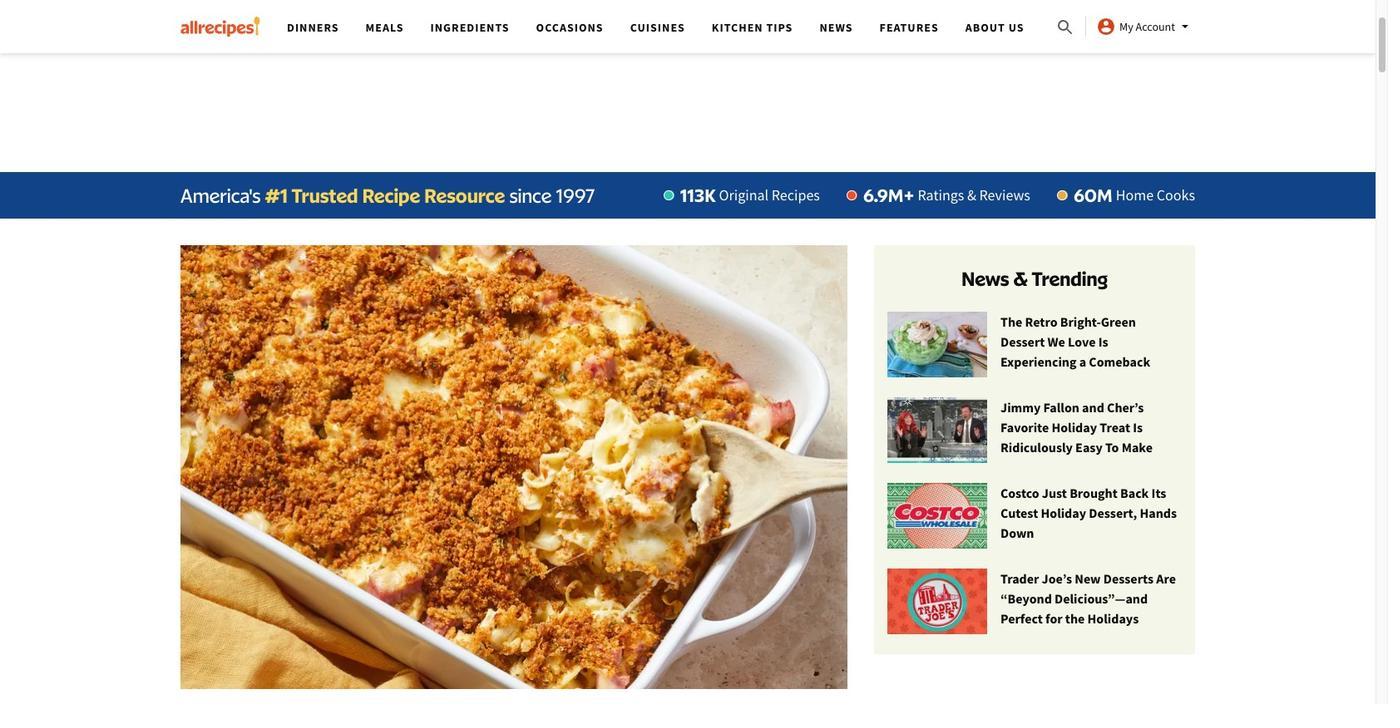 Task type: vqa. For each thing, say whether or not it's contained in the screenshot.
'food'
no



Task type: locate. For each thing, give the bounding box(es) containing it.
1 horizontal spatial news
[[961, 267, 1009, 290]]

1 horizontal spatial is
[[1133, 419, 1143, 436]]

a white rectangular baking dish of creamy chicken cordon bleu casserole with a wooden spoon scooping up a serving image
[[180, 245, 847, 690]]

trader joe's new desserts are "beyond delicious"—and perfect for the holidays link
[[887, 569, 1182, 636]]

a
[[1079, 353, 1086, 370]]

news for news & trending
[[961, 267, 1009, 290]]

kitchen tips link
[[712, 20, 793, 35]]

1997
[[556, 184, 596, 207]]

is
[[1098, 334, 1108, 350], [1133, 419, 1143, 436]]

1 vertical spatial holiday
[[1041, 505, 1086, 522]]

green
[[1101, 314, 1136, 330]]

holiday down just on the right of the page
[[1041, 505, 1086, 522]]

home
[[1116, 185, 1154, 205]]

60m
[[1074, 185, 1113, 206]]

watergate salad image
[[887, 312, 987, 378]]

my account
[[1120, 19, 1175, 34]]

0 vertical spatial news
[[820, 20, 853, 35]]

meals link
[[366, 20, 404, 35]]

my account button
[[1096, 17, 1195, 37]]

resource
[[424, 184, 505, 207]]

& right ratings
[[967, 185, 976, 205]]

#1
[[265, 184, 288, 207]]

0 horizontal spatial &
[[967, 185, 976, 205]]

navigation
[[274, 0, 1055, 53]]

jimmy
[[1001, 399, 1041, 416]]

1 horizontal spatial &
[[1013, 267, 1028, 290]]

is for treat
[[1133, 419, 1143, 436]]

the
[[1001, 314, 1022, 330]]

cuisines link
[[630, 20, 685, 35]]

retro
[[1025, 314, 1058, 330]]

is up make
[[1133, 419, 1143, 436]]

0 horizontal spatial news
[[820, 20, 853, 35]]

about us link
[[965, 20, 1024, 35]]

news
[[820, 20, 853, 35], [961, 267, 1009, 290]]

america's
[[180, 184, 261, 207]]

are
[[1156, 571, 1176, 587]]

ingredients
[[430, 20, 509, 35]]

0 vertical spatial holiday
[[1052, 419, 1097, 436]]

& inside 6.9m+ ratings & reviews
[[967, 185, 976, 205]]

easy
[[1075, 439, 1103, 456]]

desserts
[[1103, 571, 1154, 587]]

cher's
[[1107, 399, 1144, 416]]

is inside jimmy fallon and cher's favorite holiday treat is ridiculously easy to make
[[1133, 419, 1143, 436]]

america's #1 trusted recipe resource since 1997
[[180, 184, 596, 207]]

news up 'the' on the right of the page
[[961, 267, 1009, 290]]

since
[[509, 184, 552, 207]]

0 vertical spatial is
[[1098, 334, 1108, 350]]

about us
[[965, 20, 1024, 35]]

is right love
[[1098, 334, 1108, 350]]

new
[[1075, 571, 1101, 587]]

down
[[1001, 525, 1034, 542]]

news & trending
[[961, 267, 1108, 290]]

holiday
[[1052, 419, 1097, 436], [1041, 505, 1086, 522]]

cher and jimmy fallon on the tonight show starring jimmy fallon image
[[887, 398, 987, 464]]

news right tips
[[820, 20, 853, 35]]

costco logo on a green fair isle sweater background image
[[887, 483, 987, 550]]

holidays
[[1087, 611, 1139, 627]]

is inside the retro bright-green dessert we love is experiencing a comeback
[[1098, 334, 1108, 350]]

us
[[1009, 20, 1024, 35]]

love
[[1068, 334, 1096, 350]]

& up 'the' on the right of the page
[[1013, 267, 1028, 290]]

6.9m+ ratings & reviews
[[863, 185, 1030, 206]]

ridiculously
[[1001, 439, 1073, 456]]

holiday down fallon
[[1052, 419, 1097, 436]]

0 vertical spatial &
[[967, 185, 976, 205]]

features
[[880, 20, 939, 35]]

0 horizontal spatial is
[[1098, 334, 1108, 350]]

1 vertical spatial is
[[1133, 419, 1143, 436]]

account
[[1136, 19, 1175, 34]]

back
[[1120, 485, 1149, 502]]

1 vertical spatial news
[[961, 267, 1009, 290]]

&
[[967, 185, 976, 205], [1013, 267, 1028, 290]]

my
[[1120, 19, 1133, 34]]

trending
[[1032, 267, 1108, 290]]

for
[[1045, 611, 1063, 627]]

trader joeâs new holiday desserts image
[[887, 569, 987, 636]]

costco just brought back its cutest holiday dessert, hands down link
[[887, 483, 1182, 550]]

is for love
[[1098, 334, 1108, 350]]

holiday inside the "costco just brought back its cutest holiday dessert, hands down"
[[1041, 505, 1086, 522]]

trusted
[[292, 184, 358, 207]]



Task type: describe. For each thing, give the bounding box(es) containing it.
tips
[[766, 20, 793, 35]]

account image
[[1096, 17, 1116, 37]]

fallon
[[1043, 399, 1079, 416]]

dinners
[[287, 20, 339, 35]]

brought
[[1070, 485, 1118, 502]]

recipes
[[772, 185, 820, 205]]

trader
[[1001, 571, 1039, 587]]

features link
[[880, 20, 939, 35]]

dinners link
[[287, 20, 339, 35]]

favorite
[[1001, 419, 1049, 436]]

cooks
[[1157, 185, 1195, 205]]

make
[[1122, 439, 1153, 456]]

bright-
[[1060, 314, 1101, 330]]

perfect
[[1001, 611, 1043, 627]]

we
[[1048, 334, 1065, 350]]

the
[[1065, 611, 1085, 627]]

comeback
[[1089, 353, 1150, 370]]

treat
[[1100, 419, 1130, 436]]

jimmy fallon and cher's favorite holiday treat is ridiculously easy to make link
[[887, 398, 1182, 464]]

experiencing
[[1001, 353, 1077, 370]]

113k
[[680, 185, 716, 206]]

the retro bright-green dessert we love is experiencing a comeback link
[[887, 312, 1182, 378]]

costco just brought back its cutest holiday dessert, hands down
[[1001, 485, 1177, 542]]

original
[[719, 185, 769, 205]]

60m home cooks
[[1074, 185, 1195, 206]]

costco
[[1001, 485, 1039, 502]]

hands
[[1140, 505, 1177, 522]]

delicious"—and
[[1055, 591, 1148, 607]]

news link
[[820, 20, 853, 35]]

to
[[1105, 439, 1119, 456]]

and
[[1082, 399, 1104, 416]]

joe's
[[1042, 571, 1072, 587]]

jimmy fallon and cher's favorite holiday treat is ridiculously easy to make
[[1001, 399, 1153, 456]]

dessert,
[[1089, 505, 1137, 522]]

occasions link
[[536, 20, 604, 35]]

cuisines
[[630, 20, 685, 35]]

its
[[1152, 485, 1166, 502]]

113k original recipes
[[680, 185, 820, 206]]

recipe
[[362, 184, 420, 207]]

kitchen tips
[[712, 20, 793, 35]]

1 vertical spatial &
[[1013, 267, 1028, 290]]

news for news link
[[820, 20, 853, 35]]

navigation containing dinners
[[274, 0, 1055, 53]]

search image
[[1055, 17, 1075, 37]]

occasions
[[536, 20, 604, 35]]

the retro bright-green dessert we love is experiencing a comeback
[[1001, 314, 1150, 370]]

cutest
[[1001, 505, 1038, 522]]

meals
[[366, 20, 404, 35]]

caret_down image
[[1175, 17, 1195, 37]]

ratings
[[918, 185, 964, 205]]

just
[[1042, 485, 1067, 502]]

dessert
[[1001, 334, 1045, 350]]

kitchen
[[712, 20, 763, 35]]

holiday inside jimmy fallon and cher's favorite holiday treat is ridiculously easy to make
[[1052, 419, 1097, 436]]

ingredients link
[[430, 20, 509, 35]]

"beyond
[[1001, 591, 1052, 607]]

trader joe's new desserts are "beyond delicious"—and perfect for the holidays
[[1001, 571, 1176, 627]]

home image
[[180, 17, 260, 37]]

6.9m+
[[863, 185, 914, 206]]

reviews
[[979, 185, 1030, 205]]

about
[[965, 20, 1005, 35]]



